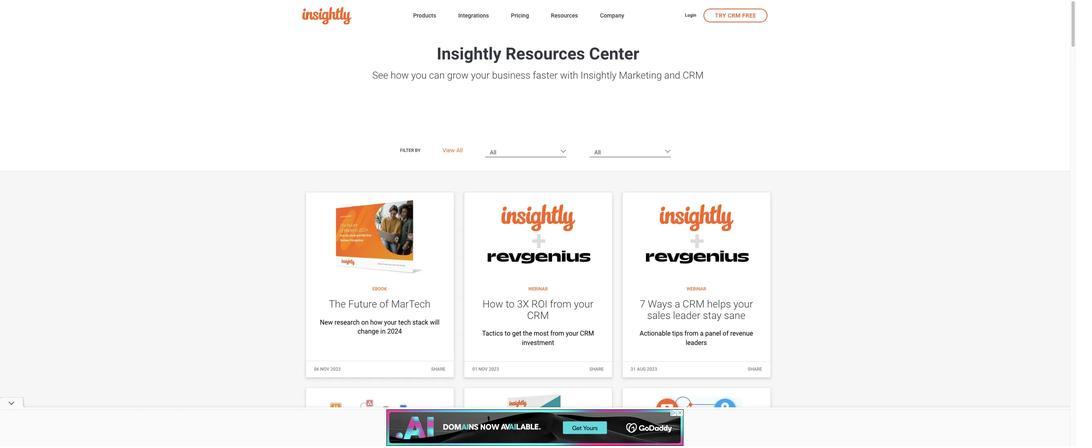 Task type: vqa. For each thing, say whether or not it's contained in the screenshot.


Task type: locate. For each thing, give the bounding box(es) containing it.
tips
[[672, 330, 683, 338]]

nov for the future of martech
[[320, 367, 329, 373]]

your inside 7 ways a crm helps your sales leader stay sane
[[734, 299, 753, 311]]

from up leaders at the right bottom of page
[[685, 330, 699, 338]]

the
[[329, 299, 346, 311]]

investment
[[522, 339, 554, 347]]

2 horizontal spatial 2023
[[647, 368, 657, 373]]

2023
[[331, 367, 341, 373], [489, 368, 499, 373], [647, 368, 657, 373]]

webinar for crm
[[687, 287, 706, 292]]

from right roi
[[550, 299, 572, 311]]

0 vertical spatial to
[[506, 299, 515, 311]]

31
[[631, 368, 636, 373]]

try
[[715, 12, 726, 19]]

your
[[471, 70, 490, 81], [574, 299, 594, 311], [734, 299, 753, 311], [384, 319, 397, 327], [566, 330, 579, 338]]

a inside 7 ways a crm helps your sales leader stay sane
[[675, 299, 680, 311]]

company
[[600, 12, 624, 19]]

your inside new research on how your tech stack will change in 2024
[[384, 319, 397, 327]]

1 horizontal spatial a
[[700, 330, 704, 338]]

login
[[685, 13, 696, 18]]

2023 for 7 ways a crm helps your sales leader stay sane
[[647, 368, 657, 373]]

nov
[[320, 367, 329, 373], [479, 368, 488, 373]]

how
[[483, 299, 503, 311]]

share left 31
[[590, 368, 604, 373]]

to inside how to 3x roi from your crm
[[506, 299, 515, 311]]

2 webinar from the left
[[687, 287, 706, 292]]

try crm free
[[715, 12, 756, 19]]

0 horizontal spatial how
[[370, 319, 383, 327]]

filter
[[400, 148, 414, 154]]

0 vertical spatial how
[[391, 70, 409, 81]]

1 vertical spatial how
[[370, 319, 383, 327]]

leader
[[673, 310, 701, 322]]

research
[[335, 319, 360, 327]]

of
[[380, 299, 389, 311], [723, 330, 729, 338]]

1 horizontal spatial insightly
[[581, 70, 617, 81]]

2 horizontal spatial share
[[748, 368, 762, 373]]

your inside how to 3x roi from your crm
[[574, 299, 594, 311]]

from inside actionable tips from a panel of revenue leaders
[[685, 330, 699, 338]]

1 horizontal spatial webinar
[[687, 287, 706, 292]]

view all
[[443, 147, 463, 154]]

in
[[381, 328, 386, 336]]

from inside tactics to get the most from your crm investment
[[550, 330, 564, 338]]

1 horizontal spatial 2023
[[489, 368, 499, 373]]

business
[[492, 70, 531, 81]]

your for from
[[574, 299, 594, 311]]

crm inside button
[[728, 12, 741, 19]]

to left 3x
[[506, 299, 515, 311]]

2024
[[387, 328, 402, 336]]

company link
[[600, 11, 624, 22]]

center
[[589, 44, 640, 64]]

see how you can grow your business faster with insightly marketing and crm
[[372, 70, 704, 81]]

7 ways a crm helps your sales leader stay sane
[[640, 299, 753, 322]]

martech
[[391, 299, 431, 311]]

0 horizontal spatial insightly
[[437, 44, 502, 64]]

of right 'panel'
[[723, 330, 729, 338]]

2023 right the aug
[[647, 368, 657, 373]]

from
[[550, 299, 572, 311], [550, 330, 564, 338], [685, 330, 699, 338]]

1 webinar from the left
[[528, 287, 548, 292]]

webinar
[[528, 287, 548, 292], [687, 287, 706, 292]]

3x
[[517, 299, 529, 311]]

of down ebook at left bottom
[[380, 299, 389, 311]]

panel
[[705, 330, 721, 338]]

webinar up roi
[[528, 287, 548, 292]]

see
[[372, 70, 388, 81]]

1 horizontal spatial nov
[[479, 368, 488, 373]]

2023 right 06
[[331, 367, 341, 373]]

1 horizontal spatial share
[[590, 368, 604, 373]]

login link
[[685, 12, 696, 19]]

share for how to 3x roi from your crm
[[590, 368, 604, 373]]

new
[[320, 319, 333, 327]]

2023 right 01
[[489, 368, 499, 373]]

insightly down center
[[581, 70, 617, 81]]

all
[[456, 147, 463, 154]]

pricing link
[[511, 11, 529, 22]]

0 horizontal spatial share
[[431, 367, 446, 373]]

resources
[[551, 12, 578, 19], [506, 44, 585, 64]]

insightly up grow
[[437, 44, 502, 64]]

0 horizontal spatial of
[[380, 299, 389, 311]]

from right most
[[550, 330, 564, 338]]

0 vertical spatial resources
[[551, 12, 578, 19]]

a up leaders at the right bottom of page
[[700, 330, 704, 338]]

01
[[472, 368, 478, 373]]

actionable
[[640, 330, 671, 338]]

how
[[391, 70, 409, 81], [370, 319, 383, 327]]

1 vertical spatial to
[[505, 330, 511, 338]]

31 aug 2023
[[631, 368, 657, 373]]

0 vertical spatial a
[[675, 299, 680, 311]]

and
[[664, 70, 680, 81]]

1 vertical spatial a
[[700, 330, 704, 338]]

0 horizontal spatial a
[[675, 299, 680, 311]]

free
[[742, 12, 756, 19]]

0 horizontal spatial nov
[[320, 367, 329, 373]]

a right ways
[[675, 299, 680, 311]]

1 vertical spatial of
[[723, 330, 729, 338]]

a
[[675, 299, 680, 311], [700, 330, 704, 338]]

stack
[[413, 319, 428, 327]]

products link
[[413, 11, 436, 22]]

aug
[[637, 368, 646, 373]]

to
[[506, 299, 515, 311], [505, 330, 511, 338]]

share
[[431, 367, 446, 373], [590, 368, 604, 373], [748, 368, 762, 373]]

01 nov 2023
[[472, 368, 499, 373]]

how left you
[[391, 70, 409, 81]]

0 horizontal spatial 2023
[[331, 367, 341, 373]]

how to 3x roi from your crm
[[483, 299, 594, 322]]

0 horizontal spatial webinar
[[528, 287, 548, 292]]

share left 01
[[431, 367, 446, 373]]

how up in
[[370, 319, 383, 327]]

crm
[[728, 12, 741, 19], [683, 70, 704, 81], [683, 299, 705, 311], [527, 310, 549, 322], [580, 330, 594, 338]]

marketing
[[619, 70, 662, 81]]

1 horizontal spatial of
[[723, 330, 729, 338]]

share down revenue
[[748, 368, 762, 373]]

insightly
[[437, 44, 502, 64], [581, 70, 617, 81]]

view
[[443, 147, 455, 154]]

0 vertical spatial of
[[380, 299, 389, 311]]

to left get
[[505, 330, 511, 338]]

tech
[[398, 319, 411, 327]]

insightly logo image
[[302, 7, 351, 25]]

webinar up 7 ways a crm helps your sales leader stay sane
[[687, 287, 706, 292]]

nov right 01
[[479, 368, 488, 373]]

nov right 06
[[320, 367, 329, 373]]

share for 7 ways a crm helps your sales leader stay sane
[[748, 368, 762, 373]]

insightly logo link
[[302, 7, 400, 25]]

the future of martech
[[329, 299, 431, 311]]

to inside tactics to get the most from your crm investment
[[505, 330, 511, 338]]



Task type: describe. For each thing, give the bounding box(es) containing it.
your for helps
[[734, 299, 753, 311]]

a inside actionable tips from a panel of revenue leaders
[[700, 330, 704, 338]]

from inside how to 3x roi from your crm
[[550, 299, 572, 311]]

2023 for the future of martech
[[331, 367, 341, 373]]

1 vertical spatial resources
[[506, 44, 585, 64]]

most
[[534, 330, 549, 338]]

try crm free link
[[704, 8, 768, 22]]

06 nov 2023
[[314, 367, 341, 373]]

stay
[[703, 310, 722, 322]]

on
[[361, 319, 369, 327]]

the
[[523, 330, 532, 338]]

7
[[640, 299, 645, 311]]

new research on how your tech stack will change in 2024
[[320, 319, 440, 336]]

share for the future of martech
[[431, 367, 446, 373]]

with
[[560, 70, 578, 81]]

change
[[358, 328, 379, 336]]

revenue
[[730, 330, 753, 338]]

insightly resources center
[[437, 44, 640, 64]]

to for tactics
[[505, 330, 511, 338]]

crm inside 7 ways a crm helps your sales leader stay sane
[[683, 299, 705, 311]]

tactics to get the most from your crm investment
[[482, 330, 594, 347]]

how inside new research on how your tech stack will change in 2024
[[370, 319, 383, 327]]

crm inside how to 3x roi from your crm
[[527, 310, 549, 322]]

resources link
[[551, 11, 578, 22]]

grow
[[447, 70, 469, 81]]

webinar for roi
[[528, 287, 548, 292]]

to for how
[[506, 299, 515, 311]]

integrations
[[458, 12, 489, 19]]

can
[[429, 70, 445, 81]]

0 vertical spatial insightly
[[437, 44, 502, 64]]

1 horizontal spatial how
[[391, 70, 409, 81]]

1 vertical spatial insightly
[[581, 70, 617, 81]]

filter by
[[400, 148, 421, 154]]

future
[[348, 299, 377, 311]]

ebook
[[373, 287, 387, 292]]

products
[[413, 12, 436, 19]]

actionable tips from a panel of revenue leaders
[[640, 330, 753, 347]]

try crm free button
[[704, 8, 768, 22]]

2023 for how to 3x roi from your crm
[[489, 368, 499, 373]]

helps
[[707, 299, 731, 311]]

sales
[[647, 310, 671, 322]]

will
[[430, 319, 440, 327]]

crm inside tactics to get the most from your crm investment
[[580, 330, 594, 338]]

ways
[[648, 299, 672, 311]]

you
[[411, 70, 427, 81]]

your inside tactics to get the most from your crm investment
[[566, 330, 579, 338]]

of inside actionable tips from a panel of revenue leaders
[[723, 330, 729, 338]]

by
[[415, 148, 421, 154]]

nov for how to 3x roi from your crm
[[479, 368, 488, 373]]

pricing
[[511, 12, 529, 19]]

tactics
[[482, 330, 503, 338]]

06
[[314, 367, 319, 373]]

faster
[[533, 70, 558, 81]]

get
[[512, 330, 521, 338]]

integrations link
[[458, 11, 489, 22]]

sane
[[724, 310, 746, 322]]

roi
[[532, 299, 548, 311]]

your for grow
[[471, 70, 490, 81]]

leaders
[[686, 339, 707, 347]]



